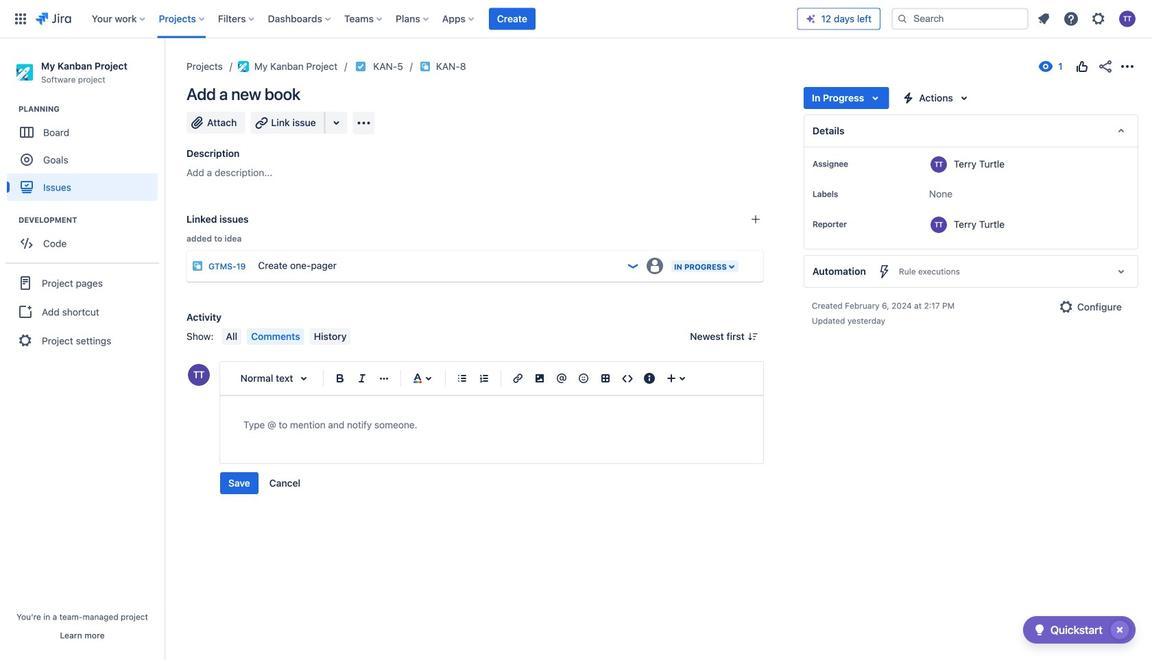 Task type: locate. For each thing, give the bounding box(es) containing it.
1 vertical spatial more information about this user image
[[931, 217, 947, 233]]

primary element
[[8, 0, 797, 38]]

2 more information about this user image from the top
[[931, 217, 947, 233]]

bullet list ⌘⇧8 image
[[454, 370, 471, 387]]

heading
[[19, 104, 164, 115], [19, 215, 164, 226]]

0 vertical spatial heading
[[19, 104, 164, 115]]

italic ⌘i image
[[354, 370, 370, 387]]

banner
[[0, 0, 1152, 38]]

table image
[[598, 370, 614, 387]]

jira image
[[36, 11, 71, 27], [36, 11, 71, 27]]

group
[[7, 104, 164, 205], [7, 215, 164, 262], [5, 263, 159, 360], [220, 473, 309, 495]]

more information about this user image
[[931, 156, 947, 173], [931, 217, 947, 233]]

settings image
[[1091, 11, 1107, 27]]

more information about this user image down details element at the top right of page
[[931, 156, 947, 173]]

check image
[[1032, 622, 1048, 639]]

more information about this user image for reporter pin to top. only you can see pinned fields. image
[[931, 217, 947, 233]]

menu bar
[[219, 329, 354, 345]]

subtask image
[[420, 61, 431, 72]]

1 heading from the top
[[19, 104, 164, 115]]

1 vertical spatial heading
[[19, 215, 164, 226]]

info panel image
[[641, 370, 658, 387]]

search image
[[897, 13, 908, 24]]

link image
[[510, 370, 526, 387]]

more information about this user image up automation element
[[931, 217, 947, 233]]

0 vertical spatial more information about this user image
[[931, 156, 947, 173]]

Search field
[[892, 8, 1029, 30]]

labels pin to top. only you can see pinned fields. image
[[841, 189, 852, 200]]

automation element
[[804, 255, 1139, 288]]

link an issue image
[[750, 214, 761, 225]]

2 heading from the top
[[19, 215, 164, 226]]

development image
[[2, 212, 19, 229]]

sidebar navigation image
[[150, 55, 180, 82]]

1 more information about this user image from the top
[[931, 156, 947, 173]]



Task type: vqa. For each thing, say whether or not it's contained in the screenshot.
menu bar
yes



Task type: describe. For each thing, give the bounding box(es) containing it.
help image
[[1063, 11, 1080, 27]]

task image
[[356, 61, 366, 72]]

add app image
[[356, 115, 372, 131]]

my kanban project image
[[238, 61, 249, 72]]

vote options: no one has voted for this issue yet. image
[[1074, 58, 1091, 75]]

dismiss quickstart image
[[1109, 619, 1131, 641]]

heading for development image
[[19, 215, 164, 226]]

appswitcher icon image
[[12, 11, 29, 27]]

link web pages and more image
[[328, 115, 345, 131]]

heading for planning icon
[[19, 104, 164, 115]]

issue type: sub-task image
[[192, 261, 203, 272]]

planning image
[[2, 101, 19, 117]]

add image, video, or file image
[[532, 370, 548, 387]]

emoji image
[[576, 370, 592, 387]]

Comment - Main content area, start typing to enter text. text field
[[244, 417, 740, 434]]

notifications image
[[1036, 11, 1052, 27]]

more formatting image
[[376, 370, 392, 387]]

your profile and settings image
[[1120, 11, 1136, 27]]

reporter pin to top. only you can see pinned fields. image
[[850, 219, 861, 230]]

actions image
[[1120, 58, 1136, 75]]

assignee pin to top. only you can see pinned fields. image
[[851, 158, 862, 169]]

bold ⌘b image
[[332, 370, 348, 387]]

sidebar element
[[0, 38, 165, 661]]

code snippet image
[[619, 370, 636, 387]]

copy link to issue image
[[463, 60, 474, 71]]

more information about this user image for assignee pin to top. only you can see pinned fields. icon
[[931, 156, 947, 173]]

goal image
[[21, 154, 33, 166]]

numbered list ⌘⇧7 image
[[476, 370, 493, 387]]

details element
[[804, 115, 1139, 147]]

mention image
[[554, 370, 570, 387]]

priority: low image
[[626, 259, 640, 273]]



